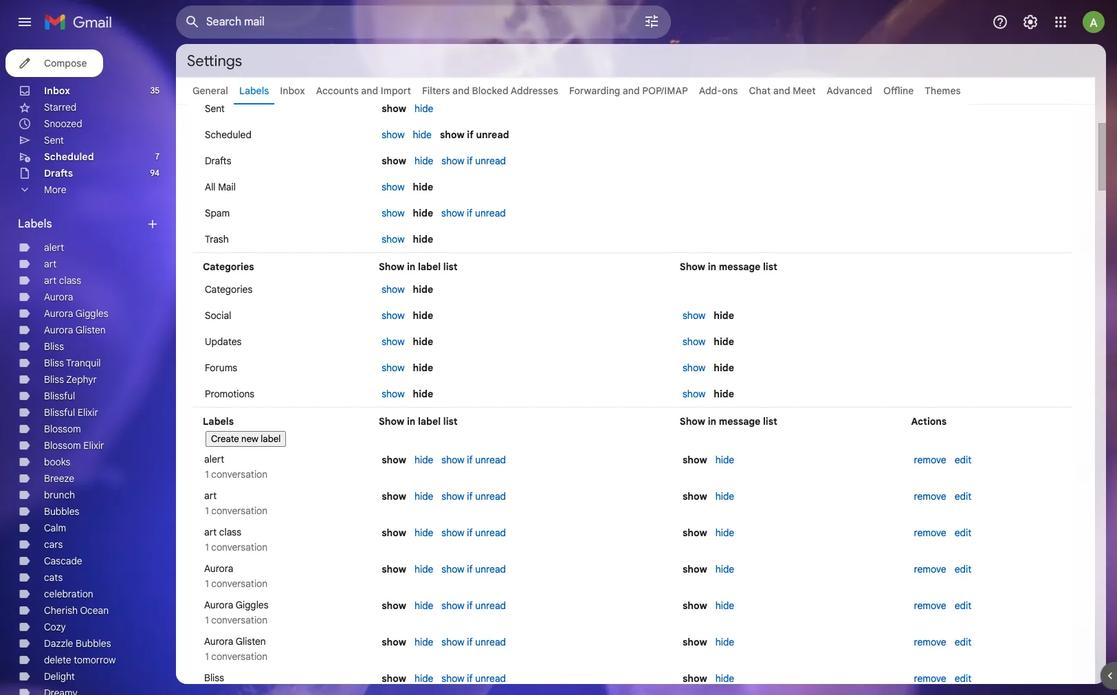 Task type: locate. For each thing, give the bounding box(es) containing it.
aurora glisten
[[44, 324, 106, 336]]

unread for first show if unread link from the bottom of the page
[[475, 672, 506, 685]]

4 remove link from the top
[[914, 563, 947, 576]]

blossom down blossom link
[[44, 439, 81, 452]]

edit for art 1 conversation
[[955, 490, 972, 503]]

conversation inside art class 1 conversation
[[211, 541, 268, 554]]

unread for 8th show if unread link from the bottom of the page
[[475, 207, 506, 219]]

1 if from the top
[[467, 129, 474, 141]]

bliss up "blissful" link
[[44, 373, 64, 386]]

aurora down art class link
[[44, 291, 73, 303]]

1 conversation from the top
[[211, 468, 268, 481]]

more button
[[0, 182, 165, 198]]

bliss tranquil link
[[44, 357, 101, 369]]

0 horizontal spatial alert
[[44, 241, 64, 254]]

and left pop/imap
[[623, 85, 640, 97]]

1 horizontal spatial inbox link
[[280, 85, 305, 97]]

meet
[[793, 85, 816, 97]]

label inside button
[[261, 433, 281, 445]]

class for art class
[[59, 274, 81, 287]]

1 horizontal spatial drafts
[[205, 155, 231, 167]]

1 up art 1 conversation in the bottom of the page
[[205, 468, 209, 481]]

advanced search options image
[[638, 8, 666, 35]]

1 vertical spatial label
[[418, 415, 441, 428]]

aurora inside 'aurora giggles 1 conversation'
[[204, 599, 233, 611]]

glisten inside labels navigation
[[75, 324, 106, 336]]

labels up alert link
[[18, 217, 52, 231]]

3 edit link from the top
[[955, 527, 972, 539]]

1 vertical spatial sent
[[44, 134, 64, 146]]

show
[[382, 102, 406, 115], [382, 129, 405, 141], [440, 129, 465, 141], [382, 155, 406, 167], [442, 155, 465, 167], [382, 181, 405, 193], [382, 207, 405, 219], [442, 207, 464, 219], [382, 233, 405, 245], [382, 283, 405, 296], [382, 309, 405, 322], [683, 309, 706, 322], [382, 336, 405, 348], [683, 336, 706, 348], [382, 362, 405, 374], [683, 362, 706, 374], [382, 388, 405, 400], [683, 388, 706, 400], [382, 454, 406, 466], [442, 454, 465, 466], [683, 454, 707, 466], [382, 490, 406, 503], [442, 490, 465, 503], [683, 490, 707, 503], [382, 527, 406, 539], [442, 527, 465, 539], [683, 527, 707, 539], [382, 563, 406, 576], [442, 563, 465, 576], [683, 563, 707, 576], [382, 600, 406, 612], [442, 600, 465, 612], [683, 600, 707, 612], [382, 636, 406, 648], [442, 636, 465, 648], [683, 636, 707, 648], [382, 672, 406, 685], [442, 672, 465, 685], [683, 672, 707, 685]]

class up aurora link
[[59, 274, 81, 287]]

labels for labels heading on the top left of the page
[[18, 217, 52, 231]]

show if unread link for aurora 1 conversation
[[442, 563, 506, 576]]

elixir down blissful elixir link
[[83, 439, 104, 452]]

alert link
[[44, 241, 64, 254]]

1 up art class 1 conversation
[[205, 505, 209, 517]]

0 horizontal spatial giggles
[[75, 307, 108, 320]]

add-ons link
[[699, 85, 738, 97]]

gmail image
[[44, 8, 119, 36]]

remove link
[[914, 454, 947, 466], [914, 490, 947, 503], [914, 527, 947, 539], [914, 563, 947, 576], [914, 600, 947, 612], [914, 636, 947, 648], [914, 672, 947, 685]]

blissful for blissful elixir
[[44, 406, 75, 419]]

edit link for art class 1 conversation
[[955, 527, 972, 539]]

0 vertical spatial blossom
[[44, 423, 81, 435]]

show if unread for art class 1 conversation's show if unread link
[[442, 527, 506, 539]]

show if unread link
[[442, 155, 506, 167], [442, 207, 506, 219], [442, 454, 506, 466], [442, 490, 506, 503], [442, 527, 506, 539], [442, 563, 506, 576], [442, 600, 506, 612], [442, 636, 506, 648], [442, 672, 506, 685]]

show if unread for 8th show if unread link from the bottom of the page
[[442, 207, 506, 219]]

4 edit from the top
[[955, 563, 972, 576]]

aurora inside aurora glisten 1 conversation
[[204, 635, 233, 648]]

2 1 from the top
[[205, 505, 209, 517]]

3 remove link from the top
[[914, 527, 947, 539]]

0 horizontal spatial inbox link
[[44, 85, 70, 97]]

blossom elixir
[[44, 439, 104, 452]]

2 edit from the top
[[955, 490, 972, 503]]

art for art class 1 conversation
[[204, 526, 217, 538]]

1 horizontal spatial scheduled
[[205, 129, 252, 141]]

scheduled link
[[44, 151, 94, 163]]

cats link
[[44, 571, 63, 584]]

alert up art link
[[44, 241, 64, 254]]

art down art link
[[44, 274, 57, 287]]

sent link
[[44, 134, 64, 146]]

giggles up "aurora glisten"
[[75, 307, 108, 320]]

scheduled down general link
[[205, 129, 252, 141]]

1 vertical spatial glisten
[[236, 635, 266, 648]]

filters
[[422, 85, 450, 97]]

show in label list
[[379, 261, 458, 273], [379, 415, 458, 428]]

6 1 from the top
[[205, 650, 209, 663]]

7 show if unread link from the top
[[442, 600, 506, 612]]

inbox link up starred
[[44, 85, 70, 97]]

0 horizontal spatial class
[[59, 274, 81, 287]]

remove for alert 1 conversation
[[914, 454, 947, 466]]

alert 1 conversation
[[203, 453, 268, 481]]

alert
[[44, 241, 64, 254], [204, 453, 224, 466]]

calm
[[44, 522, 66, 534]]

and right chat
[[773, 85, 790, 97]]

edit link for aurora giggles 1 conversation
[[955, 600, 972, 612]]

class
[[59, 274, 81, 287], [219, 526, 241, 538]]

starred link
[[44, 101, 76, 113]]

1 blossom from the top
[[44, 423, 81, 435]]

conversation up art 1 conversation in the bottom of the page
[[211, 468, 268, 481]]

bliss up bliss tranquil
[[44, 340, 64, 353]]

aurora for aurora glisten
[[44, 324, 73, 336]]

0 vertical spatial glisten
[[75, 324, 106, 336]]

sent down the general
[[205, 102, 225, 115]]

1 vertical spatial elixir
[[83, 439, 104, 452]]

show link for all mail
[[382, 181, 405, 193]]

edit link for aurora glisten 1 conversation
[[955, 636, 972, 648]]

2 horizontal spatial labels
[[239, 85, 269, 97]]

1 remove link from the top
[[914, 454, 947, 466]]

0 horizontal spatial inbox
[[44, 85, 70, 97]]

1 horizontal spatial giggles
[[236, 599, 269, 611]]

9 show if unread link from the top
[[442, 672, 506, 685]]

1 1 from the top
[[205, 468, 209, 481]]

0 horizontal spatial glisten
[[75, 324, 106, 336]]

label for labels
[[418, 415, 441, 428]]

1 down 'aurora giggles 1 conversation' on the left of page
[[205, 650, 209, 663]]

1 vertical spatial blossom
[[44, 439, 81, 452]]

conversation up aurora glisten 1 conversation
[[211, 614, 268, 626]]

0 vertical spatial sent
[[205, 102, 225, 115]]

show link for categories
[[382, 283, 405, 296]]

5 remove from the top
[[914, 600, 947, 612]]

0 horizontal spatial sent
[[44, 134, 64, 146]]

scheduled
[[205, 129, 252, 141], [44, 151, 94, 163]]

1 vertical spatial blissful
[[44, 406, 75, 419]]

search mail image
[[180, 10, 205, 34]]

1 show in message list from the top
[[680, 261, 778, 273]]

3 1 from the top
[[205, 541, 209, 554]]

show if unread for show if unread link for art 1 conversation
[[442, 490, 506, 503]]

1 vertical spatial show in message list
[[680, 415, 778, 428]]

1 horizontal spatial glisten
[[236, 635, 266, 648]]

1 inside art 1 conversation
[[205, 505, 209, 517]]

2 show in label list from the top
[[379, 415, 458, 428]]

0 vertical spatial alert
[[44, 241, 64, 254]]

bliss for bliss link
[[44, 340, 64, 353]]

1 edit link from the top
[[955, 454, 972, 466]]

art down art 1 conversation in the bottom of the page
[[204, 526, 217, 538]]

1 vertical spatial labels
[[18, 217, 52, 231]]

0 vertical spatial show in label list
[[379, 261, 458, 273]]

5 1 from the top
[[205, 614, 209, 626]]

10 if from the top
[[467, 672, 473, 685]]

4 edit link from the top
[[955, 563, 972, 576]]

5 remove link from the top
[[914, 600, 947, 612]]

2 message from the top
[[719, 415, 761, 428]]

labels for the labels link
[[239, 85, 269, 97]]

blissful down "blissful" link
[[44, 406, 75, 419]]

1 up 'aurora giggles 1 conversation' on the left of page
[[205, 578, 209, 590]]

unread
[[476, 129, 509, 141], [475, 155, 506, 167], [475, 207, 506, 219], [475, 454, 506, 466], [475, 490, 506, 503], [475, 527, 506, 539], [475, 563, 506, 576], [475, 600, 506, 612], [475, 636, 506, 648], [475, 672, 506, 685]]

4 if from the top
[[467, 454, 473, 466]]

5 if from the top
[[467, 490, 473, 503]]

7 edit from the top
[[955, 672, 972, 685]]

1 blissful from the top
[[44, 390, 75, 402]]

0 vertical spatial categories
[[203, 261, 254, 273]]

2 remove link from the top
[[914, 490, 947, 503]]

alert inside 'alert 1 conversation'
[[204, 453, 224, 466]]

show link for trash
[[382, 233, 405, 245]]

2 edit link from the top
[[955, 490, 972, 503]]

bliss
[[44, 340, 64, 353], [44, 357, 64, 369], [44, 373, 64, 386], [204, 672, 224, 684]]

labels
[[239, 85, 269, 97], [18, 217, 52, 231], [203, 415, 234, 428]]

aurora down aurora 1 conversation
[[204, 599, 233, 611]]

4 and from the left
[[773, 85, 790, 97]]

0 vertical spatial labels
[[239, 85, 269, 97]]

aurora giggles 1 conversation
[[203, 599, 269, 626]]

6 show if unread link from the top
[[442, 563, 506, 576]]

tranquil
[[66, 357, 101, 369]]

6 edit link from the top
[[955, 636, 972, 648]]

bubbles down brunch link
[[44, 505, 79, 518]]

art
[[44, 258, 57, 270], [44, 274, 57, 287], [204, 490, 217, 502], [204, 526, 217, 538]]

2 vertical spatial labels
[[203, 415, 234, 428]]

1 inbox from the left
[[44, 85, 70, 97]]

giggles inside labels navigation
[[75, 307, 108, 320]]

blossom elixir link
[[44, 439, 104, 452]]

scheduled up drafts link
[[44, 151, 94, 163]]

inbox right the labels link
[[280, 85, 305, 97]]

forwarding and pop/imap
[[569, 85, 688, 97]]

show in message list
[[680, 261, 778, 273], [680, 415, 778, 428]]

create new label
[[211, 433, 281, 445]]

sent inside labels navigation
[[44, 134, 64, 146]]

cascade
[[44, 555, 82, 567]]

glisten down 'aurora giggles 1 conversation' on the left of page
[[236, 635, 266, 648]]

0 horizontal spatial drafts
[[44, 167, 73, 179]]

aurora down aurora link
[[44, 307, 73, 320]]

show link for updates
[[382, 336, 405, 348]]

conversation
[[211, 468, 268, 481], [211, 505, 268, 517], [211, 541, 268, 554], [211, 578, 268, 590], [211, 614, 268, 626], [211, 650, 268, 663]]

1 show in label list from the top
[[379, 261, 458, 273]]

1 vertical spatial alert
[[204, 453, 224, 466]]

glisten for aurora glisten
[[75, 324, 106, 336]]

0 horizontal spatial labels
[[18, 217, 52, 231]]

conversation down 'aurora giggles 1 conversation' on the left of page
[[211, 650, 268, 663]]

show if unread for 9th show if unread link from the bottom
[[442, 155, 506, 167]]

bliss down bliss link
[[44, 357, 64, 369]]

9 if from the top
[[467, 636, 473, 648]]

1 horizontal spatial class
[[219, 526, 241, 538]]

3 edit from the top
[[955, 527, 972, 539]]

1 vertical spatial scheduled
[[44, 151, 94, 163]]

remove link for aurora 1 conversation
[[914, 563, 947, 576]]

5 show if unread link from the top
[[442, 527, 506, 539]]

bubbles link
[[44, 505, 79, 518]]

1 vertical spatial giggles
[[236, 599, 269, 611]]

and for forwarding
[[623, 85, 640, 97]]

import
[[381, 85, 411, 97]]

1 vertical spatial show in label list
[[379, 415, 458, 428]]

themes link
[[925, 85, 961, 97]]

bubbles up tomorrow
[[76, 637, 111, 650]]

dazzle bubbles link
[[44, 637, 111, 650]]

labels inside navigation
[[18, 217, 52, 231]]

4 show if unread link from the top
[[442, 490, 506, 503]]

2 show in message list from the top
[[680, 415, 778, 428]]

show in label list for categories
[[379, 261, 458, 273]]

0 horizontal spatial scheduled
[[44, 151, 94, 163]]

aurora for aurora 1 conversation
[[204, 562, 233, 575]]

2 inbox link from the left
[[280, 85, 305, 97]]

giggles down aurora 1 conversation
[[236, 599, 269, 611]]

and right filters
[[453, 85, 470, 97]]

art inside art class 1 conversation
[[204, 526, 217, 538]]

drafts up more at the left top of page
[[44, 167, 73, 179]]

2 inbox from the left
[[280, 85, 305, 97]]

0 vertical spatial elixir
[[78, 406, 98, 419]]

1 remove from the top
[[914, 454, 947, 466]]

5 edit from the top
[[955, 600, 972, 612]]

2 vertical spatial label
[[261, 433, 281, 445]]

elixir for blissful elixir
[[78, 406, 98, 419]]

6 remove link from the top
[[914, 636, 947, 648]]

3 show if unread link from the top
[[442, 454, 506, 466]]

remove link for art 1 conversation
[[914, 490, 947, 503]]

edit for aurora glisten 1 conversation
[[955, 636, 972, 648]]

message for categories
[[719, 261, 761, 273]]

3 remove from the top
[[914, 527, 947, 539]]

4 1 from the top
[[205, 578, 209, 590]]

1 up aurora 1 conversation
[[205, 541, 209, 554]]

0 vertical spatial label
[[418, 261, 441, 273]]

1 horizontal spatial labels
[[203, 415, 234, 428]]

aurora link
[[44, 291, 73, 303]]

drafts up the all mail
[[205, 155, 231, 167]]

bliss zephyr link
[[44, 373, 97, 386]]

cascade link
[[44, 555, 82, 567]]

labels up create
[[203, 415, 234, 428]]

actions
[[911, 415, 947, 428]]

celebration link
[[44, 588, 93, 600]]

2 and from the left
[[453, 85, 470, 97]]

blissful elixir link
[[44, 406, 98, 419]]

aurora
[[44, 291, 73, 303], [44, 307, 73, 320], [44, 324, 73, 336], [204, 562, 233, 575], [204, 599, 233, 611], [204, 635, 233, 648]]

aurora inside aurora 1 conversation
[[204, 562, 233, 575]]

2 conversation from the top
[[211, 505, 268, 517]]

1 horizontal spatial inbox
[[280, 85, 305, 97]]

aurora up bliss link
[[44, 324, 73, 336]]

bliss tranquil
[[44, 357, 101, 369]]

0 vertical spatial scheduled
[[205, 129, 252, 141]]

glisten for aurora glisten 1 conversation
[[236, 635, 266, 648]]

6 remove from the top
[[914, 636, 947, 648]]

0 vertical spatial show in message list
[[680, 261, 778, 273]]

0 vertical spatial giggles
[[75, 307, 108, 320]]

compose
[[44, 57, 87, 69]]

giggles inside 'aurora giggles 1 conversation'
[[236, 599, 269, 611]]

message
[[719, 261, 761, 273], [719, 415, 761, 428]]

alert inside labels navigation
[[44, 241, 64, 254]]

remove link for aurora glisten 1 conversation
[[914, 636, 947, 648]]

1 up aurora glisten 1 conversation
[[205, 614, 209, 626]]

show link
[[382, 129, 405, 141], [382, 181, 405, 193], [382, 207, 405, 219], [382, 233, 405, 245], [382, 283, 405, 296], [382, 309, 405, 322], [683, 309, 706, 322], [382, 336, 405, 348], [683, 336, 706, 348], [382, 362, 405, 374], [683, 362, 706, 374], [382, 388, 405, 400], [683, 388, 706, 400]]

glisten
[[75, 324, 106, 336], [236, 635, 266, 648]]

5 conversation from the top
[[211, 614, 268, 626]]

alert down create
[[204, 453, 224, 466]]

drafts link
[[44, 167, 73, 179]]

support image
[[992, 14, 1009, 30]]

3 and from the left
[[623, 85, 640, 97]]

1 vertical spatial message
[[719, 415, 761, 428]]

elixir up blossom link
[[78, 406, 98, 419]]

2 blissful from the top
[[44, 406, 75, 419]]

8 show if unread link from the top
[[442, 636, 506, 648]]

aurora glisten link
[[44, 324, 106, 336]]

brunch link
[[44, 489, 75, 501]]

list
[[443, 261, 458, 273], [763, 261, 778, 273], [443, 415, 458, 428], [763, 415, 778, 428]]

delete tomorrow
[[44, 654, 116, 666]]

aurora down art class 1 conversation
[[204, 562, 233, 575]]

blissful down bliss zephyr
[[44, 390, 75, 402]]

edit link for alert 1 conversation
[[955, 454, 972, 466]]

4 conversation from the top
[[211, 578, 268, 590]]

unread for show if unread link related to aurora 1 conversation
[[475, 563, 506, 576]]

and for filters
[[453, 85, 470, 97]]

4 remove from the top
[[914, 563, 947, 576]]

class inside art class 1 conversation
[[219, 526, 241, 538]]

conversation up 'aurora giggles 1 conversation' on the left of page
[[211, 578, 268, 590]]

class for art class 1 conversation
[[219, 526, 241, 538]]

1 message from the top
[[719, 261, 761, 273]]

6 edit from the top
[[955, 636, 972, 648]]

2 remove from the top
[[914, 490, 947, 503]]

labels navigation
[[0, 44, 176, 695]]

2 show if unread link from the top
[[442, 207, 506, 219]]

settings
[[187, 51, 242, 70]]

class down art 1 conversation in the bottom of the page
[[219, 526, 241, 538]]

0 vertical spatial bubbles
[[44, 505, 79, 518]]

1 edit from the top
[[955, 454, 972, 466]]

6 conversation from the top
[[211, 650, 268, 663]]

sent
[[205, 102, 225, 115], [44, 134, 64, 146]]

1 horizontal spatial alert
[[204, 453, 224, 466]]

blissful
[[44, 390, 75, 402], [44, 406, 75, 419]]

blossom down blissful elixir
[[44, 423, 81, 435]]

art inside art 1 conversation
[[204, 490, 217, 502]]

sent down snoozed
[[44, 134, 64, 146]]

giggles
[[75, 307, 108, 320], [236, 599, 269, 611]]

94
[[150, 168, 160, 178]]

show if unread for first show if unread link from the bottom of the page
[[442, 672, 506, 685]]

unread for aurora glisten 1 conversation show if unread link
[[475, 636, 506, 648]]

unread for show if unread link for aurora giggles 1 conversation
[[475, 600, 506, 612]]

and left import
[[361, 85, 378, 97]]

conversation up aurora 1 conversation
[[211, 541, 268, 554]]

3 conversation from the top
[[211, 541, 268, 554]]

categories up 'social'
[[205, 283, 253, 296]]

show link for spam
[[382, 207, 405, 219]]

1 and from the left
[[361, 85, 378, 97]]

Search mail text field
[[206, 15, 605, 29]]

5 edit link from the top
[[955, 600, 972, 612]]

general link
[[193, 85, 228, 97]]

pop/imap
[[642, 85, 688, 97]]

inbox link
[[44, 85, 70, 97], [280, 85, 305, 97]]

art class
[[44, 274, 81, 287]]

labels right general link
[[239, 85, 269, 97]]

more
[[44, 184, 66, 196]]

inbox up starred
[[44, 85, 70, 97]]

art down 'alert 1 conversation'
[[204, 490, 217, 502]]

and
[[361, 85, 378, 97], [453, 85, 470, 97], [623, 85, 640, 97], [773, 85, 790, 97]]

glisten inside aurora glisten 1 conversation
[[236, 635, 266, 648]]

1 inside aurora 1 conversation
[[205, 578, 209, 590]]

1 vertical spatial class
[[219, 526, 241, 538]]

edit link for art 1 conversation
[[955, 490, 972, 503]]

aurora for aurora giggles
[[44, 307, 73, 320]]

0 vertical spatial class
[[59, 274, 81, 287]]

art down alert link
[[44, 258, 57, 270]]

show if unread
[[440, 129, 509, 141], [442, 155, 506, 167], [442, 207, 506, 219], [442, 454, 506, 466], [442, 490, 506, 503], [442, 527, 506, 539], [442, 563, 506, 576], [442, 600, 506, 612], [442, 636, 506, 648], [442, 672, 506, 685]]

0 vertical spatial message
[[719, 261, 761, 273]]

1 vertical spatial categories
[[205, 283, 253, 296]]

conversation up art class 1 conversation
[[211, 505, 268, 517]]

None search field
[[176, 6, 671, 39]]

forwarding and pop/imap link
[[569, 85, 688, 97]]

remove
[[914, 454, 947, 466], [914, 490, 947, 503], [914, 527, 947, 539], [914, 563, 947, 576], [914, 600, 947, 612], [914, 636, 947, 648], [914, 672, 947, 685]]

inbox link right the labels link
[[280, 85, 305, 97]]

class inside labels navigation
[[59, 274, 81, 287]]

cozy
[[44, 621, 66, 633]]

glisten down aurora giggles link
[[75, 324, 106, 336]]

aurora down 'aurora giggles 1 conversation' on the left of page
[[204, 635, 233, 648]]

0 vertical spatial blissful
[[44, 390, 75, 402]]

2 blossom from the top
[[44, 439, 81, 452]]

categories down trash
[[203, 261, 254, 273]]

cherish
[[44, 604, 78, 617]]

aurora for aurora giggles 1 conversation
[[204, 599, 233, 611]]

1 inside aurora glisten 1 conversation
[[205, 650, 209, 663]]

aurora for aurora glisten 1 conversation
[[204, 635, 233, 648]]

show if unread link for aurora giggles 1 conversation
[[442, 600, 506, 612]]



Task type: describe. For each thing, give the bounding box(es) containing it.
edit for aurora giggles 1 conversation
[[955, 600, 972, 612]]

bliss link
[[44, 340, 64, 353]]

remove for aurora giggles 1 conversation
[[914, 600, 947, 612]]

edit for aurora 1 conversation
[[955, 563, 972, 576]]

label for categories
[[418, 261, 441, 273]]

forums
[[205, 362, 237, 374]]

show in message list for categories
[[680, 261, 778, 273]]

unread for show if unread link for art 1 conversation
[[475, 490, 506, 503]]

edit link for aurora 1 conversation
[[955, 563, 972, 576]]

show if unread for show if unread link for aurora giggles 1 conversation
[[442, 600, 506, 612]]

conversation inside 'aurora giggles 1 conversation'
[[211, 614, 268, 626]]

1 vertical spatial bubbles
[[76, 637, 111, 650]]

blissful elixir
[[44, 406, 98, 419]]

7 if from the top
[[467, 563, 473, 576]]

main menu image
[[17, 14, 33, 30]]

bliss for bliss zephyr
[[44, 373, 64, 386]]

spam
[[205, 207, 230, 219]]

general
[[193, 85, 228, 97]]

trash
[[205, 233, 229, 245]]

cars link
[[44, 538, 63, 551]]

show link for social
[[382, 309, 405, 322]]

show if unread for show if unread link related to aurora 1 conversation
[[442, 563, 506, 576]]

conversation inside 'alert 1 conversation'
[[211, 468, 268, 481]]

advanced link
[[827, 85, 872, 97]]

art for art
[[44, 258, 57, 270]]

books
[[44, 456, 70, 468]]

accounts and import
[[316, 85, 411, 97]]

aurora giggles
[[44, 307, 108, 320]]

unread for 9th show if unread link from the bottom
[[475, 155, 506, 167]]

filters and blocked addresses
[[422, 85, 558, 97]]

message for labels
[[719, 415, 761, 428]]

blossom link
[[44, 423, 81, 435]]

labels heading
[[18, 217, 146, 231]]

show if unread link for aurora glisten 1 conversation
[[442, 636, 506, 648]]

bliss zephyr
[[44, 373, 97, 386]]

chat and meet link
[[749, 85, 816, 97]]

addresses
[[511, 85, 558, 97]]

create
[[211, 433, 239, 445]]

edit for alert 1 conversation
[[955, 454, 972, 466]]

cozy link
[[44, 621, 66, 633]]

3 if from the top
[[467, 207, 473, 219]]

celebration
[[44, 588, 93, 600]]

dazzle bubbles
[[44, 637, 111, 650]]

unread for show if unread link related to alert 1 conversation
[[475, 454, 506, 466]]

cats
[[44, 571, 63, 584]]

inbox inside labels navigation
[[44, 85, 70, 97]]

breeze link
[[44, 472, 74, 485]]

breeze
[[44, 472, 74, 485]]

advanced
[[827, 85, 872, 97]]

show link for forums
[[382, 362, 405, 374]]

cherish ocean
[[44, 604, 109, 617]]

remove link for art class 1 conversation
[[914, 527, 947, 539]]

show if unread for aurora glisten 1 conversation show if unread link
[[442, 636, 506, 648]]

remove for art class 1 conversation
[[914, 527, 947, 539]]

dazzle
[[44, 637, 73, 650]]

scheduled inside labels navigation
[[44, 151, 94, 163]]

7 remove from the top
[[914, 672, 947, 685]]

show in message list for labels
[[680, 415, 778, 428]]

chat and meet
[[749, 85, 816, 97]]

remove link for alert 1 conversation
[[914, 454, 947, 466]]

1 show if unread link from the top
[[442, 155, 506, 167]]

delight
[[44, 670, 75, 683]]

chat
[[749, 85, 771, 97]]

cherish ocean link
[[44, 604, 109, 617]]

new
[[241, 433, 258, 445]]

snoozed link
[[44, 118, 82, 130]]

6 if from the top
[[467, 527, 473, 539]]

giggles for aurora giggles
[[75, 307, 108, 320]]

art 1 conversation
[[203, 490, 268, 517]]

alert for alert 1 conversation
[[204, 453, 224, 466]]

ons
[[722, 85, 738, 97]]

remove for aurora glisten 1 conversation
[[914, 636, 947, 648]]

1 inbox link from the left
[[44, 85, 70, 97]]

brunch
[[44, 489, 75, 501]]

social
[[205, 309, 231, 322]]

blocked
[[472, 85, 509, 97]]

7
[[155, 151, 160, 162]]

art for art 1 conversation
[[204, 490, 217, 502]]

zephyr
[[66, 373, 97, 386]]

offline link
[[883, 85, 914, 97]]

offline
[[883, 85, 914, 97]]

7 remove link from the top
[[914, 672, 947, 685]]

alert for alert
[[44, 241, 64, 254]]

2 if from the top
[[467, 155, 473, 167]]

blossom for blossom link
[[44, 423, 81, 435]]

1 inside art class 1 conversation
[[205, 541, 209, 554]]

settings image
[[1022, 14, 1039, 30]]

art link
[[44, 258, 57, 270]]

labels link
[[239, 85, 269, 97]]

aurora for aurora
[[44, 291, 73, 303]]

show in label list for labels
[[379, 415, 458, 428]]

conversation inside aurora glisten 1 conversation
[[211, 650, 268, 663]]

ocean
[[80, 604, 109, 617]]

drafts inside labels navigation
[[44, 167, 73, 179]]

aurora giggles link
[[44, 307, 108, 320]]

show if unread link for art 1 conversation
[[442, 490, 506, 503]]

unread for art class 1 conversation's show if unread link
[[475, 527, 506, 539]]

art class 1 conversation
[[203, 526, 268, 554]]

and for accounts
[[361, 85, 378, 97]]

bliss for bliss tranquil
[[44, 357, 64, 369]]

books link
[[44, 456, 70, 468]]

conversation inside aurora 1 conversation
[[211, 578, 268, 590]]

edit for art class 1 conversation
[[955, 527, 972, 539]]

conversation inside art 1 conversation
[[211, 505, 268, 517]]

show link for scheduled
[[382, 129, 405, 141]]

1 inside 'alert 1 conversation'
[[205, 468, 209, 481]]

elixir for blossom elixir
[[83, 439, 104, 452]]

show link for promotions
[[382, 388, 405, 400]]

compose button
[[6, 50, 103, 77]]

blissful for "blissful" link
[[44, 390, 75, 402]]

delete
[[44, 654, 71, 666]]

blossom for blossom elixir
[[44, 439, 81, 452]]

create new label button
[[206, 431, 286, 447]]

show if unread for show if unread link related to alert 1 conversation
[[442, 454, 506, 466]]

art class link
[[44, 274, 81, 287]]

blissful link
[[44, 390, 75, 402]]

remove for art 1 conversation
[[914, 490, 947, 503]]

mail
[[218, 181, 236, 193]]

starred
[[44, 101, 76, 113]]

8 if from the top
[[467, 600, 473, 612]]

accounts
[[316, 85, 359, 97]]

themes
[[925, 85, 961, 97]]

remove for aurora 1 conversation
[[914, 563, 947, 576]]

filters and blocked addresses link
[[422, 85, 558, 97]]

show if unread link for art class 1 conversation
[[442, 527, 506, 539]]

calm link
[[44, 522, 66, 534]]

1 inside 'aurora giggles 1 conversation'
[[205, 614, 209, 626]]

art for art class
[[44, 274, 57, 287]]

all mail
[[205, 181, 236, 193]]

1 horizontal spatial sent
[[205, 102, 225, 115]]

delight link
[[44, 670, 75, 683]]

delete tomorrow link
[[44, 654, 116, 666]]

aurora glisten 1 conversation
[[203, 635, 268, 663]]

giggles for aurora giggles 1 conversation
[[236, 599, 269, 611]]

bliss down aurora glisten 1 conversation
[[204, 672, 224, 684]]

remove link for aurora giggles 1 conversation
[[914, 600, 947, 612]]

7 edit link from the top
[[955, 672, 972, 685]]

add-
[[699, 85, 722, 97]]

show if unread link for alert 1 conversation
[[442, 454, 506, 466]]

and for chat
[[773, 85, 790, 97]]

accounts and import link
[[316, 85, 411, 97]]

promotions
[[205, 388, 255, 400]]

cars
[[44, 538, 63, 551]]



Task type: vqa. For each thing, say whether or not it's contained in the screenshot.
All Mail
yes



